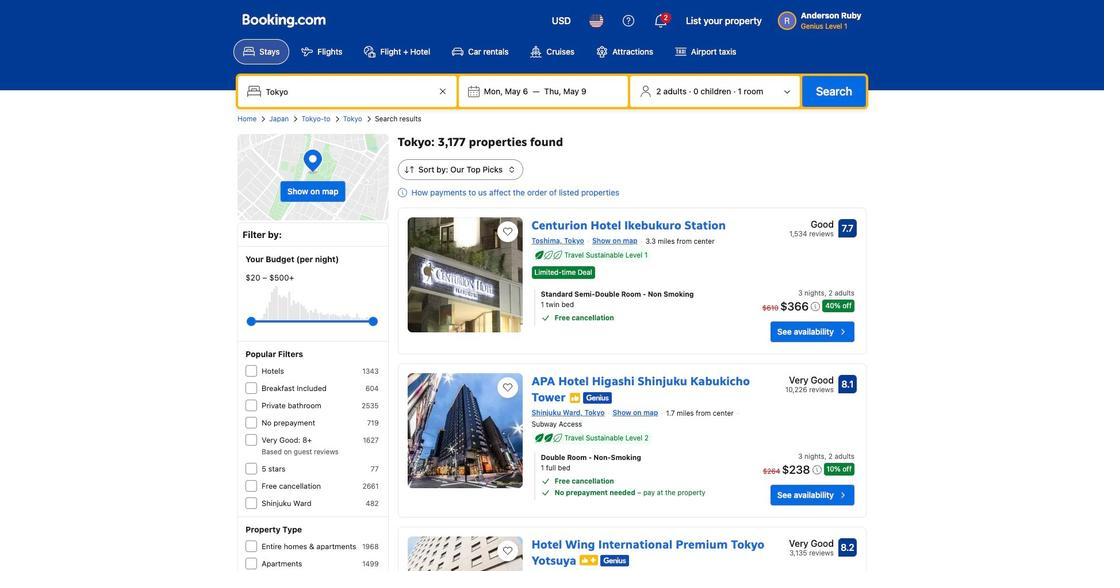 Task type: describe. For each thing, give the bounding box(es) containing it.
booking.com image
[[243, 14, 326, 28]]

centurion hotel ikebukuro station image
[[408, 217, 523, 333]]

your account menu anderson ruby genius level 1 element
[[778, 5, 866, 32]]

scored 7.7 element
[[839, 219, 857, 238]]

very good element for scored 8.1 element
[[786, 373, 834, 387]]

Where are you going? field
[[261, 81, 436, 102]]



Task type: vqa. For each thing, say whether or not it's contained in the screenshot.
program
no



Task type: locate. For each thing, give the bounding box(es) containing it.
genius discounts available at this property. image
[[583, 392, 612, 404], [583, 392, 612, 404], [601, 555, 630, 567], [601, 555, 630, 567]]

scored 8.1 element
[[839, 375, 857, 394]]

scored 8.2 element
[[839, 538, 857, 557]]

apa hotel higashi shinjuku kabukicho tower image
[[408, 373, 523, 489]]

very good element for the scored 8.2 element
[[789, 537, 834, 551]]

1 vertical spatial very good element
[[789, 537, 834, 551]]

0 vertical spatial very good element
[[786, 373, 834, 387]]

search results updated. tokyo: 3,177 properties found. element
[[398, 134, 867, 150]]

very good element
[[786, 373, 834, 387], [789, 537, 834, 551]]

good element
[[790, 217, 834, 231]]

group
[[251, 312, 373, 331]]

very good element left the scored 8.2 element
[[789, 537, 834, 551]]

this property is part of our preferred plus program. it's committed to providing outstanding service and excellent value. it'll pay us a higher commission if you make a booking. image
[[580, 555, 599, 566], [580, 555, 599, 566]]

this property is part of our preferred partner program. it's committed to providing excellent service and good value. it'll pay us a higher commission if you make a booking. image
[[569, 392, 581, 404], [569, 392, 581, 404]]

very good element left scored 8.1 element
[[786, 373, 834, 387]]



